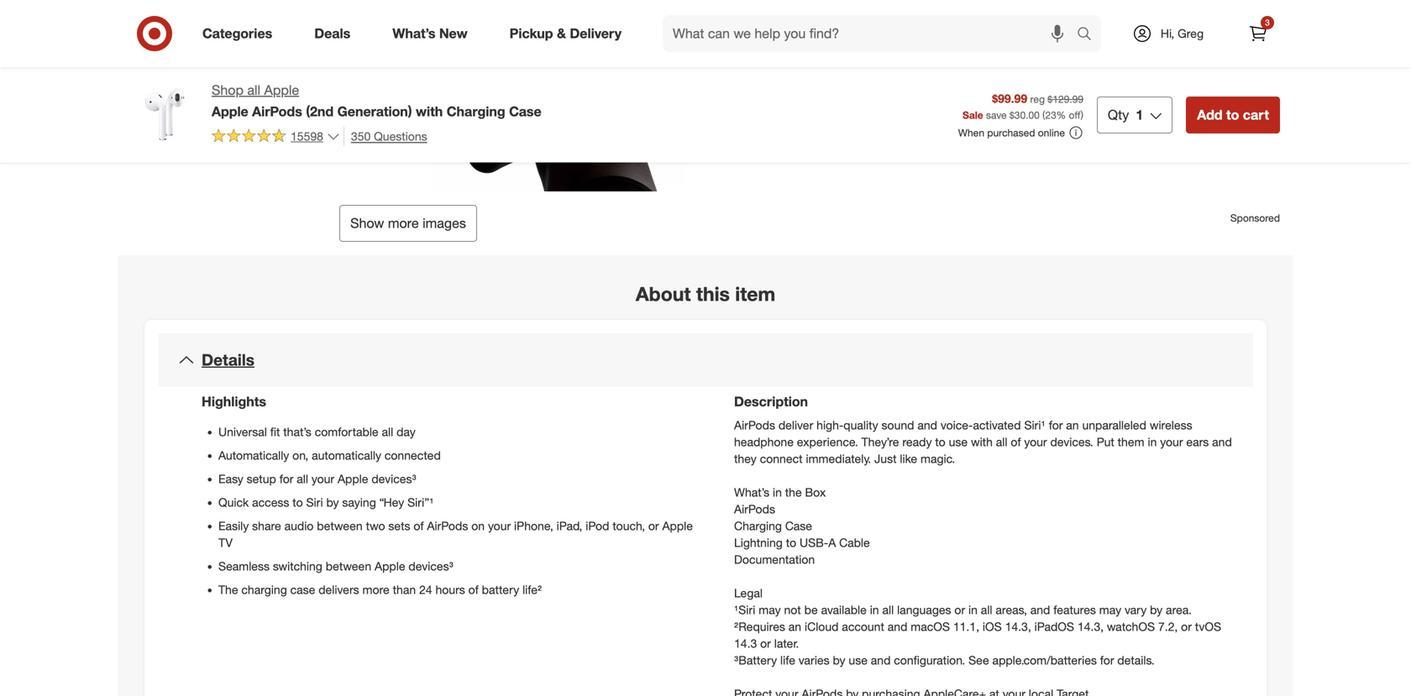 Task type: describe. For each thing, give the bounding box(es) containing it.
easy setup for all your apple devices³
[[218, 472, 417, 487]]

the
[[786, 486, 802, 500]]

1 vertical spatial by
[[1151, 603, 1163, 618]]

switching
[[273, 560, 323, 574]]

touch,
[[613, 519, 645, 534]]

0 vertical spatial by
[[326, 496, 339, 510]]

an inside airpods deliver high-quality sound and voice-activated siri¹ for an unparalleled wireless headphone experience. they're ready to use with all of your devices. put them in your ears and they connect immediately. just like magic.
[[1067, 418, 1080, 433]]

image gallery element
[[131, 0, 686, 242]]

languages
[[898, 603, 952, 618]]

an inside legal ¹siri may not be available in all languages or in all areas, and features may vary by area. ²requires an icloud account and macos 11.1, ios 14.3, ipados 14.3, watchos 7.2, or tvos 14.3 or later. ³battery life varies by use and configuration. see apple.com/batteries for details.
[[789, 620, 802, 635]]

varies
[[799, 654, 830, 668]]

add to cart button
[[1187, 97, 1281, 133]]

online
[[1039, 126, 1066, 139]]

icloud
[[805, 620, 839, 635]]

legal
[[734, 586, 763, 601]]

3 link
[[1240, 15, 1277, 52]]

show
[[351, 215, 384, 232]]

easy
[[218, 472, 243, 487]]

when
[[959, 126, 985, 139]]

use inside airpods deliver high-quality sound and voice-activated siri¹ for an unparalleled wireless headphone experience. they're ready to use with all of your devices. put them in your ears and they connect immediately. just like magic.
[[949, 435, 968, 450]]

seamless
[[218, 560, 270, 574]]

universal fit that's comfortable all day
[[218, 425, 416, 440]]

airpods inside easily share audio between two sets of airpods on your iphone, ipad, ipod touch, or apple tv
[[427, 519, 468, 534]]

1 horizontal spatial of
[[469, 583, 479, 598]]

and up "ready"
[[918, 418, 938, 433]]

about
[[636, 283, 691, 306]]

hi, greg
[[1161, 26, 1204, 41]]

time
[[818, 14, 846, 30]]

more inside button
[[388, 215, 419, 232]]

usb-
[[800, 536, 829, 551]]

built-
[[1040, 107, 1068, 122]]

greg
[[1178, 26, 1204, 41]]

qty 1
[[1108, 107, 1144, 123]]

macos
[[911, 620, 950, 635]]

0 horizontal spatial over
[[787, 14, 814, 30]]

charging inside shop all apple apple airpods (2nd generation) with charging case
[[447, 103, 506, 120]]

all up ios at bottom
[[981, 603, 993, 618]]

setup
[[247, 472, 276, 487]]

access
[[252, 496, 289, 510]]

like
[[900, 452, 918, 467]]

automatically
[[218, 449, 289, 463]]

areas,
[[996, 603, 1028, 618]]

your down the siri¹
[[1025, 435, 1048, 450]]

shop
[[212, 82, 244, 98]]

for inside legal ¹siri may not be available in all languages or in all areas, and features may vary by area. ²requires an icloud account and macos 11.1, ios 14.3, ipados 14.3, watchos 7.2, or tvos 14.3 or later. ³battery life varies by use and configuration. see apple.com/batteries for details.
[[1101, 654, 1115, 668]]

comfortable
[[315, 425, 379, 440]]

add
[[1198, 107, 1223, 123]]

to inside what's in the box airpods charging case lightning to usb-a cable documentation
[[786, 536, 797, 551]]

life
[[781, 654, 796, 668]]

item
[[736, 283, 776, 306]]

purchased
[[988, 126, 1036, 139]]

configuration.
[[894, 654, 966, 668]]

your up the quick access to siri by saying "hey siri"¹
[[312, 472, 335, 487]]

easily
[[218, 519, 249, 534]]

legal ¹siri may not be available in all languages or in all areas, and features may vary by area. ²requires an icloud account and macos 11.1, ios 14.3, ipados 14.3, watchos 7.2, or tvos 14.3 or later. ³battery life varies by use and configuration. see apple.com/batteries for details.
[[734, 586, 1222, 668]]

quality
[[844, 418, 879, 433]]

to inside add to cart button
[[1227, 107, 1240, 123]]

than
[[393, 583, 416, 598]]

save
[[987, 109, 1007, 121]]

$100
[[900, 33, 926, 48]]

charging
[[242, 583, 287, 598]]

airpods inside what's in the box airpods charging case lightning to usb-a cable documentation
[[734, 502, 776, 517]]

siri"¹
[[408, 496, 434, 510]]

ipad,
[[557, 519, 583, 534]]

what's in the box airpods charging case lightning to usb-a cable documentation
[[734, 486, 870, 567]]

your down 'wireless'
[[1161, 435, 1184, 450]]

in inside airpods deliver high-quality sound and voice-activated siri¹ for an unparalleled wireless headphone experience. they're ready to use with all of your devices. put them in your ears and they connect immediately. just like magic.
[[1148, 435, 1158, 450]]

two
[[366, 519, 385, 534]]

all inside shop all apple apple airpods (2nd generation) with charging case
[[247, 82, 261, 98]]

highlights
[[202, 394, 266, 410]]

cart
[[1244, 107, 1270, 123]]

1 vertical spatial over
[[874, 33, 897, 48]]

15598 link
[[212, 127, 340, 147]]

)
[[1081, 109, 1084, 121]]

magic.
[[921, 452, 956, 467]]

box
[[806, 486, 826, 500]]

orders
[[837, 33, 871, 48]]

14.3
[[734, 637, 757, 651]]

image of apple airpods (2nd generation) with charging case image
[[131, 81, 198, 148]]

1 may from the left
[[759, 603, 781, 618]]

ears
[[1187, 435, 1210, 450]]

shop all apple apple airpods (2nd generation) with charging case
[[212, 82, 542, 120]]

³battery
[[734, 654, 777, 668]]

apple airpods (2nd generation) with charging case, 5 of 8 image
[[131, 0, 402, 192]]

description
[[734, 394, 808, 410]]

on,
[[293, 449, 309, 463]]

show more images button
[[340, 205, 477, 242]]

apple up the charging case delivers more than 24 hours of battery life²
[[375, 560, 406, 574]]

sale
[[963, 109, 984, 121]]

tv
[[218, 536, 233, 551]]

on inside pay over time with affirm on orders over $100
[[821, 33, 834, 48]]

when purchased online
[[959, 126, 1066, 139]]

details.
[[1118, 654, 1155, 668]]

all up account
[[883, 603, 894, 618]]

connected
[[385, 449, 441, 463]]

30.00
[[1015, 109, 1040, 121]]

automatically on, automatically connected
[[218, 449, 441, 463]]

high-
[[817, 418, 844, 433]]

all inside airpods deliver high-quality sound and voice-activated siri¹ for an unparalleled wireless headphone experience. they're ready to use with all of your devices. put them in your ears and they connect immediately. just like magic.
[[996, 435, 1008, 450]]

"hey
[[380, 496, 404, 510]]

and right ears
[[1213, 435, 1233, 450]]

2 may from the left
[[1100, 603, 1122, 618]]

what's for what's new
[[393, 25, 436, 42]]

that's
[[283, 425, 312, 440]]

2 vertical spatial by
[[833, 654, 846, 668]]

lightning
[[734, 536, 783, 551]]

What can we help you find? suggestions appear below search field
[[663, 15, 1082, 52]]

in up account
[[870, 603, 880, 618]]

details
[[202, 350, 255, 370]]

1 vertical spatial more
[[363, 583, 390, 598]]

day
[[397, 425, 416, 440]]

search
[[1070, 27, 1110, 43]]

audio
[[285, 519, 314, 534]]

airpods inside airpods deliver high-quality sound and voice-activated siri¹ for an unparalleled wireless headphone experience. they're ready to use with all of your devices. put them in your ears and they connect immediately. just like magic.
[[734, 418, 776, 433]]

affirm
[[786, 33, 817, 48]]

$99.99 reg $129.99 sale save $ 30.00 ( 23 % off )
[[963, 91, 1084, 121]]

put
[[1097, 435, 1115, 450]]



Task type: vqa. For each thing, say whether or not it's contained in the screenshot.
"hey
yes



Task type: locate. For each thing, give the bounding box(es) containing it.
may left "vary"
[[1100, 603, 1122, 618]]

what's inside what's in the box airpods charging case lightning to usb-a cable documentation
[[734, 486, 770, 500]]

devices³ up 24 at the bottom
[[409, 560, 454, 574]]

easily share audio between two sets of airpods on your iphone, ipad, ipod touch, or apple tv
[[218, 519, 693, 551]]

experience.
[[797, 435, 859, 450]]

the
[[218, 583, 238, 598]]

2 14.3, from the left
[[1078, 620, 1104, 635]]

1 vertical spatial what's
[[734, 486, 770, 500]]

use
[[949, 435, 968, 450], [849, 654, 868, 668]]

and up ipados
[[1031, 603, 1051, 618]]

in up '11.1,'
[[969, 603, 978, 618]]

0 vertical spatial charging
[[447, 103, 506, 120]]

delivery
[[570, 25, 622, 42]]

wireless
[[1150, 418, 1193, 433]]

all down on,
[[297, 472, 308, 487]]

2 vertical spatial of
[[469, 583, 479, 598]]

1 horizontal spatial with
[[971, 435, 993, 450]]

your inside easily share audio between two sets of airpods on your iphone, ipad, ipod touch, or apple tv
[[488, 519, 511, 534]]

for right the siri¹
[[1049, 418, 1063, 433]]

1 14.3, from the left
[[1006, 620, 1032, 635]]

use inside legal ¹siri may not be available in all languages or in all areas, and features may vary by area. ²requires an icloud account and macos 11.1, ios 14.3, ipados 14.3, watchos 7.2, or tvos 14.3 or later. ³battery life varies by use and configuration. see apple.com/batteries for details.
[[849, 654, 868, 668]]

0 vertical spatial with
[[416, 103, 443, 120]]

or right "touch,"
[[649, 519, 659, 534]]

350 questions link
[[344, 127, 427, 146]]

ready
[[903, 435, 932, 450]]

devices³ up "hey
[[372, 472, 417, 487]]

use down account
[[849, 654, 868, 668]]

on inside easily share audio between two sets of airpods on your iphone, ipad, ipod touch, or apple tv
[[472, 519, 485, 534]]

apple.com/batteries
[[993, 654, 1097, 668]]

of inside airpods deliver high-quality sound and voice-activated siri¹ for an unparalleled wireless headphone experience. they're ready to use with all of your devices. put them in your ears and they connect immediately. just like magic.
[[1011, 435, 1021, 450]]

an up devices.
[[1067, 418, 1080, 433]]

between down the quick access to siri by saying "hey siri"¹
[[317, 519, 363, 534]]

all down activated
[[996, 435, 1008, 450]]

1 horizontal spatial over
[[874, 33, 897, 48]]

$129.99
[[1048, 93, 1084, 105]]

3
[[1266, 17, 1270, 28]]

pay over time with affirm on orders over $100
[[760, 14, 926, 48]]

1 horizontal spatial for
[[1049, 418, 1063, 433]]

1 vertical spatial between
[[326, 560, 372, 574]]

of
[[1011, 435, 1021, 450], [414, 519, 424, 534], [469, 583, 479, 598]]

2 horizontal spatial by
[[1151, 603, 1163, 618]]

0 horizontal spatial of
[[414, 519, 424, 534]]

charging up lightning
[[734, 519, 782, 534]]

iphone,
[[514, 519, 554, 534]]

they
[[734, 452, 757, 467]]

more
[[388, 215, 419, 232], [363, 583, 390, 598]]

life²
[[523, 583, 542, 598]]

0 horizontal spatial with
[[416, 103, 443, 120]]

%
[[1057, 109, 1067, 121]]

by right varies
[[833, 654, 846, 668]]

in
[[1148, 435, 1158, 450], [773, 486, 782, 500], [870, 603, 880, 618], [969, 603, 978, 618]]

1 horizontal spatial by
[[833, 654, 846, 668]]

may
[[759, 603, 781, 618], [1100, 603, 1122, 618]]

0 horizontal spatial may
[[759, 603, 781, 618]]

case inside what's in the box airpods charging case lightning to usb-a cable documentation
[[786, 519, 813, 534]]

0 vertical spatial on
[[821, 33, 834, 48]]

activated
[[973, 418, 1022, 433]]

case
[[509, 103, 542, 120], [786, 519, 813, 534]]

0 vertical spatial devices³
[[372, 472, 417, 487]]

all right shop
[[247, 82, 261, 98]]

1 horizontal spatial may
[[1100, 603, 1122, 618]]

airpods up lightning
[[734, 502, 776, 517]]

apple up saying
[[338, 472, 368, 487]]

new
[[439, 25, 468, 42]]

in
[[1068, 107, 1078, 122]]

area.
[[1166, 603, 1192, 618]]

2 horizontal spatial of
[[1011, 435, 1021, 450]]

0 vertical spatial case
[[509, 103, 542, 120]]

ios
[[983, 620, 1002, 635]]

more left than
[[363, 583, 390, 598]]

deals link
[[300, 15, 372, 52]]

apple inside easily share audio between two sets of airpods on your iphone, ipad, ipod touch, or apple tv
[[663, 519, 693, 534]]

1 horizontal spatial what's
[[734, 486, 770, 500]]

an
[[1067, 418, 1080, 433], [789, 620, 802, 635]]

1 vertical spatial case
[[786, 519, 813, 534]]

what's down they in the bottom right of the page
[[734, 486, 770, 500]]

1 vertical spatial with
[[971, 435, 993, 450]]

delivers
[[319, 583, 359, 598]]

with inside shop all apple apple airpods (2nd generation) with charging case
[[416, 103, 443, 120]]

or inside easily share audio between two sets of airpods on your iphone, ipad, ipod touch, or apple tv
[[649, 519, 659, 534]]

airpods inside shop all apple apple airpods (2nd generation) with charging case
[[252, 103, 302, 120]]

or right 7.2,
[[1182, 620, 1192, 635]]

charging down new
[[447, 103, 506, 120]]

between up delivers
[[326, 560, 372, 574]]

by
[[326, 496, 339, 510], [1151, 603, 1163, 618], [833, 654, 846, 668]]

2 vertical spatial for
[[1101, 654, 1115, 668]]

more right show
[[388, 215, 419, 232]]

your left "iphone,"
[[488, 519, 511, 534]]

1 horizontal spatial an
[[1067, 418, 1080, 433]]

quick
[[218, 496, 249, 510]]

between
[[317, 519, 363, 534], [326, 560, 372, 574]]

0 horizontal spatial by
[[326, 496, 339, 510]]

1 horizontal spatial on
[[821, 33, 834, 48]]

0 horizontal spatial an
[[789, 620, 802, 635]]

$99.99
[[993, 91, 1028, 106]]

apple up 15598 link at the left top of page
[[264, 82, 299, 98]]

over left $100
[[874, 33, 897, 48]]

apple down shop
[[212, 103, 248, 120]]

apple airpods (2nd generation) with charging case, 6 of 8 image
[[415, 0, 686, 192]]

with down activated
[[971, 435, 993, 450]]

to inside airpods deliver high-quality sound and voice-activated siri¹ for an unparalleled wireless headphone experience. they're ready to use with all of your devices. put them in your ears and they connect immediately. just like magic.
[[936, 435, 946, 450]]

&
[[557, 25, 566, 42]]

what's left new
[[393, 25, 436, 42]]

airpods down siri"¹
[[427, 519, 468, 534]]

0 vertical spatial between
[[317, 519, 363, 534]]

off
[[1069, 109, 1081, 121]]

pay
[[760, 14, 783, 30]]

in left "the" at right
[[773, 486, 782, 500]]

11.1,
[[954, 620, 980, 635]]

1 horizontal spatial charging
[[734, 519, 782, 534]]

available
[[822, 603, 867, 618]]

to right add
[[1227, 107, 1240, 123]]

1 horizontal spatial case
[[786, 519, 813, 534]]

2 horizontal spatial for
[[1101, 654, 1115, 668]]

by up 7.2,
[[1151, 603, 1163, 618]]

0 horizontal spatial 14.3,
[[1006, 620, 1032, 635]]

may up ²requires
[[759, 603, 781, 618]]

they're
[[862, 435, 900, 450]]

pickup
[[510, 25, 553, 42]]

unparalleled
[[1083, 418, 1147, 433]]

14.3, down features
[[1078, 620, 1104, 635]]

0 vertical spatial of
[[1011, 435, 1021, 450]]

0 vertical spatial an
[[1067, 418, 1080, 433]]

1 vertical spatial for
[[280, 472, 294, 487]]

0 horizontal spatial what's
[[393, 25, 436, 42]]

1 vertical spatial charging
[[734, 519, 782, 534]]

case down pickup
[[509, 103, 542, 120]]

not
[[784, 603, 801, 618]]

with inside airpods deliver high-quality sound and voice-activated siri¹ for an unparalleled wireless headphone experience. they're ready to use with all of your devices. put them in your ears and they connect immediately. just like magic.
[[971, 435, 993, 450]]

0 vertical spatial what's
[[393, 25, 436, 42]]

what's new link
[[378, 15, 489, 52]]

0 horizontal spatial on
[[472, 519, 485, 534]]

in inside what's in the box airpods charging case lightning to usb-a cable documentation
[[773, 486, 782, 500]]

1 vertical spatial on
[[472, 519, 485, 534]]

or down ²requires
[[761, 637, 771, 651]]

¹siri
[[734, 603, 756, 618]]

for right setup
[[280, 472, 294, 487]]

hi,
[[1161, 26, 1175, 41]]

1 vertical spatial use
[[849, 654, 868, 668]]

of right 'sets'
[[414, 519, 424, 534]]

on
[[821, 33, 834, 48], [472, 519, 485, 534]]

or
[[649, 519, 659, 534], [955, 603, 966, 618], [1182, 620, 1192, 635], [761, 637, 771, 651]]

and
[[918, 418, 938, 433], [1213, 435, 1233, 450], [1031, 603, 1051, 618], [888, 620, 908, 635], [871, 654, 891, 668]]

ipod
[[586, 519, 610, 534]]

1 horizontal spatial use
[[949, 435, 968, 450]]

0 horizontal spatial charging
[[447, 103, 506, 120]]

tvos
[[1196, 620, 1222, 635]]

sponsored
[[1231, 212, 1281, 224]]

charging inside what's in the box airpods charging case lightning to usb-a cable documentation
[[734, 519, 782, 534]]

of right hours
[[469, 583, 479, 598]]

over
[[787, 14, 814, 30], [874, 33, 897, 48]]

1 vertical spatial devices³
[[409, 560, 454, 574]]

1 vertical spatial of
[[414, 519, 424, 534]]

on left "iphone,"
[[472, 519, 485, 534]]

0 horizontal spatial use
[[849, 654, 868, 668]]

an down not
[[789, 620, 802, 635]]

1 horizontal spatial 14.3,
[[1078, 620, 1104, 635]]

show more images
[[351, 215, 466, 232]]

categories
[[203, 25, 272, 42]]

airpods up headphone
[[734, 418, 776, 433]]

pickup & delivery
[[510, 25, 622, 42]]

with
[[760, 33, 783, 48]]

case up usb-
[[786, 519, 813, 534]]

of inside easily share audio between two sets of airpods on your iphone, ipad, ipod touch, or apple tv
[[414, 519, 424, 534]]

²requires
[[734, 620, 786, 635]]

between inside easily share audio between two sets of airpods on your iphone, ipad, ipod touch, or apple tv
[[317, 519, 363, 534]]

built-in microphone button
[[1007, 96, 1144, 133]]

0 vertical spatial more
[[388, 215, 419, 232]]

14.3, down "areas,"
[[1006, 620, 1032, 635]]

what's inside what's new link
[[393, 25, 436, 42]]

by right 'siri'
[[326, 496, 339, 510]]

case inside shop all apple apple airpods (2nd generation) with charging case
[[509, 103, 542, 120]]

and down languages
[[888, 620, 908, 635]]

7.2,
[[1159, 620, 1178, 635]]

what's for what's in the box airpods charging case lightning to usb-a cable documentation
[[734, 486, 770, 500]]

apple right "touch,"
[[663, 519, 693, 534]]

case
[[290, 583, 315, 598]]

search button
[[1070, 15, 1110, 55]]

documentation
[[734, 553, 815, 567]]

generation)
[[338, 103, 412, 120]]

over up "affirm"
[[787, 14, 814, 30]]

qty
[[1108, 107, 1130, 123]]

headphone
[[734, 435, 794, 450]]

for
[[1049, 418, 1063, 433], [280, 472, 294, 487], [1101, 654, 1115, 668]]

for inside airpods deliver high-quality sound and voice-activated siri¹ for an unparalleled wireless headphone experience. they're ready to use with all of your devices. put them in your ears and they connect immediately. just like magic.
[[1049, 418, 1063, 433]]

to left 'siri'
[[293, 496, 303, 510]]

use down voice-
[[949, 435, 968, 450]]

for left details.
[[1101, 654, 1115, 668]]

vary
[[1125, 603, 1147, 618]]

devices.
[[1051, 435, 1094, 450]]

of down activated
[[1011, 435, 1021, 450]]

pickup & delivery link
[[496, 15, 643, 52]]

on down time
[[821, 33, 834, 48]]

and down account
[[871, 654, 891, 668]]

or up '11.1,'
[[955, 603, 966, 618]]

airpods
[[252, 103, 302, 120], [734, 418, 776, 433], [734, 502, 776, 517], [427, 519, 468, 534]]

airpods up 15598 link at the left top of page
[[252, 103, 302, 120]]

0 horizontal spatial case
[[509, 103, 542, 120]]

in right them
[[1148, 435, 1158, 450]]

0 vertical spatial for
[[1049, 418, 1063, 433]]

0 horizontal spatial for
[[280, 472, 294, 487]]

0 vertical spatial over
[[787, 14, 814, 30]]

immediately.
[[806, 452, 872, 467]]

1 vertical spatial an
[[789, 620, 802, 635]]

to up the magic.
[[936, 435, 946, 450]]

14.3,
[[1006, 620, 1032, 635], [1078, 620, 1104, 635]]

to left usb-
[[786, 536, 797, 551]]

categories link
[[188, 15, 293, 52]]

all left day
[[382, 425, 393, 440]]

0 vertical spatial use
[[949, 435, 968, 450]]

with up questions
[[416, 103, 443, 120]]

all
[[247, 82, 261, 98], [382, 425, 393, 440], [996, 435, 1008, 450], [297, 472, 308, 487], [883, 603, 894, 618], [981, 603, 993, 618]]



